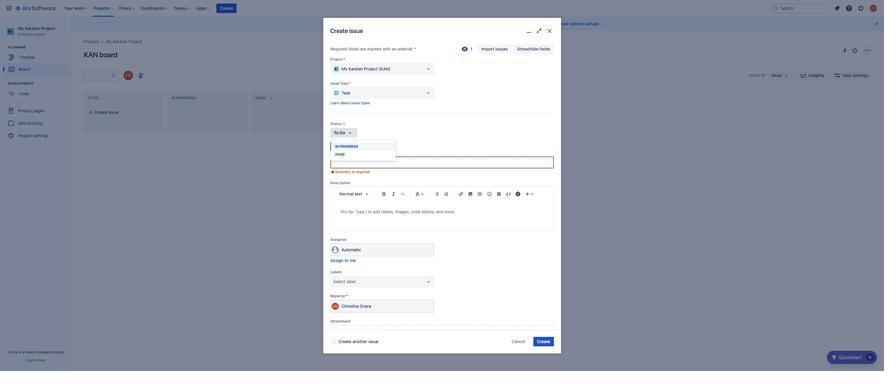 Task type: vqa. For each thing, say whether or not it's contained in the screenshot.
PLANNING group
yes



Task type: locate. For each thing, give the bounding box(es) containing it.
1 horizontal spatial in progress
[[335, 144, 358, 148]]

0 vertical spatial to do
[[88, 96, 99, 100]]

managed
[[36, 350, 51, 355]]

drop
[[418, 330, 427, 335]]

create issue button
[[85, 107, 162, 118]]

0 horizontal spatial kanban
[[25, 26, 40, 31]]

0 vertical spatial is
[[337, 140, 340, 144]]

2 open image from the top
[[425, 278, 432, 285]]

learn down you're in a team-managed project
[[26, 358, 36, 363]]

popular
[[459, 21, 474, 26], [554, 21, 569, 26]]

files
[[428, 330, 436, 335]]

done inside create issue dialog
[[335, 153, 345, 156]]

to down search this board text field
[[88, 96, 93, 100]]

0 vertical spatial christina overa image
[[124, 71, 133, 80]]

view popular column setups
[[544, 21, 599, 26]]

numbered list ⌘⇧7 image
[[443, 190, 450, 198]]

1 horizontal spatial in
[[335, 144, 339, 148]]

reporter *
[[330, 294, 348, 298]]

the left the issue's in the top of the page
[[341, 140, 345, 144]]

add shortcut button
[[2, 117, 69, 129]]

learn about issue types link
[[330, 101, 370, 105]]

group by
[[749, 73, 766, 77]]

project inside "project settings" link
[[18, 133, 32, 138]]

team- up import
[[475, 21, 486, 26]]

my
[[18, 26, 24, 31], [106, 39, 112, 44], [342, 66, 348, 71]]

assign to me button
[[330, 258, 356, 264]]

add shortcut
[[18, 121, 43, 126]]

0 horizontal spatial fields
[[349, 46, 359, 51]]

insights button
[[797, 71, 828, 80]]

1 horizontal spatial kanban
[[113, 39, 127, 44]]

kanban inside create issue dialog
[[349, 66, 363, 71]]

learn inside create issue dialog
[[330, 101, 340, 105]]

project inside my kanban project software project
[[41, 26, 55, 31]]

2 horizontal spatial kanban
[[349, 66, 363, 71]]

1 horizontal spatial christina overa image
[[332, 303, 339, 310]]

2 horizontal spatial my
[[342, 66, 348, 71]]

attachment
[[330, 319, 351, 324]]

with
[[383, 46, 391, 51]]

select
[[333, 279, 346, 284]]

0 horizontal spatial progress
[[176, 96, 196, 100]]

kanban inside my kanban project software project
[[25, 26, 40, 31]]

import issues link
[[478, 44, 512, 54]]

* right the reporter
[[346, 294, 348, 298]]

project pages
[[18, 108, 45, 113]]

0 vertical spatial create button
[[217, 3, 237, 13]]

kanban for my kanban project software project
[[25, 26, 40, 31]]

1 vertical spatial is
[[352, 170, 355, 174]]

open image
[[425, 65, 432, 72], [425, 278, 432, 285]]

my for my kanban project
[[106, 39, 112, 44]]

0 vertical spatial the
[[401, 21, 407, 26]]

create
[[220, 6, 233, 11], [330, 27, 348, 34], [94, 110, 107, 115], [339, 339, 352, 344], [537, 339, 550, 344]]

kanban up software
[[25, 26, 40, 31]]

to inside button
[[345, 258, 349, 263]]

inspiration
[[354, 21, 374, 26]]

1 vertical spatial to do
[[334, 130, 345, 135]]

to
[[345, 258, 349, 263], [437, 330, 441, 335]]

minimize image
[[525, 27, 533, 35]]

* right asterisk
[[415, 46, 416, 51]]

0 vertical spatial open image
[[425, 65, 432, 72]]

import issues
[[481, 46, 508, 51]]

0 horizontal spatial to
[[345, 258, 349, 263]]

text
[[355, 191, 362, 196]]

0 vertical spatial learn
[[330, 101, 340, 105]]

to left me
[[345, 258, 349, 263]]

to do inside "dropdown button"
[[334, 130, 345, 135]]

project
[[34, 32, 46, 37], [52, 350, 64, 355]]

kanban up board
[[113, 39, 127, 44]]

1 horizontal spatial my
[[106, 39, 112, 44]]

to right files
[[437, 330, 441, 335]]

timeline link
[[3, 51, 68, 63]]

type
[[341, 81, 348, 86]]

learn
[[330, 101, 340, 105], [26, 358, 36, 363]]

christina overa image left add people image
[[124, 71, 133, 80]]

in inside create issue dialog
[[335, 144, 339, 148]]

to do button
[[330, 128, 357, 138]]

1 vertical spatial to
[[334, 130, 339, 135]]

my for my kanban project (kan)
[[342, 66, 348, 71]]

my kanban project link
[[106, 38, 142, 45]]

0 horizontal spatial in progress
[[172, 96, 196, 100]]

my kanban project
[[106, 39, 142, 44]]

marked
[[367, 46, 382, 51]]

need inspiration while naming the board's columns? explore popular team-specific column setups.
[[342, 21, 532, 26]]

team- right a
[[26, 350, 36, 355]]

to down "status"
[[334, 130, 339, 135]]

1 vertical spatial progress
[[340, 144, 358, 148]]

0 horizontal spatial project
[[34, 32, 46, 37]]

1 horizontal spatial popular
[[554, 21, 569, 26]]

2 vertical spatial my
[[342, 66, 348, 71]]

emoji image
[[486, 190, 493, 198]]

do down info image
[[340, 130, 345, 135]]

a
[[23, 350, 25, 355]]

* down required
[[344, 57, 345, 61]]

None text field
[[331, 157, 553, 168]]

board
[[99, 51, 118, 59]]

1 vertical spatial summary
[[335, 170, 351, 174]]

1 horizontal spatial done
[[335, 153, 345, 156]]

project inside project pages link
[[18, 108, 32, 113]]

1 horizontal spatial column
[[570, 21, 585, 26]]

kanban for my kanban project
[[113, 39, 127, 44]]

kanban inside my kanban project link
[[113, 39, 127, 44]]

1 horizontal spatial the
[[401, 21, 407, 26]]

0 horizontal spatial create button
[[217, 3, 237, 13]]

kanban up issue type *
[[349, 66, 363, 71]]

my up board
[[106, 39, 112, 44]]

summary down this
[[330, 151, 347, 155]]

dismiss image
[[875, 21, 880, 26]]

jira software image
[[15, 5, 55, 12], [15, 5, 55, 12]]

description
[[330, 181, 351, 185]]

0 horizontal spatial do
[[94, 96, 99, 100]]

assign to me
[[330, 258, 356, 263]]

0 vertical spatial summary
[[330, 151, 347, 155]]

to do down "status"
[[334, 130, 345, 135]]

create issue dialog
[[323, 18, 561, 371]]

fields for show/hide
[[540, 46, 550, 51]]

learn inside button
[[26, 358, 36, 363]]

in progress
[[172, 96, 196, 100], [335, 144, 358, 148]]

0 horizontal spatial my
[[18, 26, 24, 31]]

project *
[[330, 57, 345, 61]]

create button inside primary element
[[217, 3, 237, 13]]

is left required
[[352, 170, 355, 174]]

1 horizontal spatial progress
[[340, 144, 358, 148]]

my up software
[[18, 26, 24, 31]]

to do
[[88, 96, 99, 100], [334, 130, 345, 135]]

2 fields from the left
[[540, 46, 550, 51]]

1 vertical spatial create button
[[534, 337, 554, 347]]

popular right view
[[554, 21, 569, 26]]

is
[[337, 140, 340, 144], [352, 170, 355, 174]]

summary
[[330, 151, 347, 155], [335, 170, 351, 174]]

to inside to do "dropdown button"
[[334, 130, 339, 135]]

1 horizontal spatial project
[[52, 350, 64, 355]]

1 vertical spatial kanban
[[113, 39, 127, 44]]

my inside create issue dialog
[[342, 66, 348, 71]]

assignee
[[330, 237, 346, 242]]

1 vertical spatial the
[[341, 140, 345, 144]]

fields right show/hide
[[540, 46, 550, 51]]

timeline
[[19, 55, 35, 60]]

bold ⌘b image
[[380, 190, 388, 198]]

1 vertical spatial team-
[[26, 350, 36, 355]]

1 horizontal spatial create issue
[[330, 27, 363, 34]]

0 horizontal spatial team-
[[26, 350, 36, 355]]

kan board
[[84, 51, 118, 59]]

discard & close image
[[545, 27, 554, 35]]

0 horizontal spatial create issue
[[94, 110, 119, 115]]

the
[[401, 21, 407, 26], [341, 140, 345, 144]]

0 vertical spatial to
[[345, 258, 349, 263]]

1 horizontal spatial is
[[352, 170, 355, 174]]

is right this
[[337, 140, 340, 144]]

0 horizontal spatial is
[[337, 140, 340, 144]]

you're
[[7, 350, 18, 355]]

star kan board image
[[852, 47, 859, 54]]

group
[[749, 73, 761, 77]]

0 vertical spatial kanban
[[25, 26, 40, 31]]

0 vertical spatial in
[[172, 96, 175, 100]]

to do down search this board text field
[[88, 96, 99, 100]]

0 horizontal spatial christina overa image
[[124, 71, 133, 80]]

add image, video, or file image
[[467, 190, 474, 198]]

fields for required
[[349, 46, 359, 51]]

import
[[481, 46, 494, 51]]

1 vertical spatial learn
[[26, 358, 36, 363]]

popular right explore
[[459, 21, 474, 26]]

popular inside button
[[554, 21, 569, 26]]

1 vertical spatial to
[[437, 330, 441, 335]]

you're in a team-managed project
[[7, 350, 64, 355]]

project
[[41, 26, 55, 31], [129, 39, 142, 44], [330, 57, 343, 61], [364, 66, 378, 71], [18, 108, 32, 113], [18, 133, 32, 138]]

0 vertical spatial create issue
[[330, 27, 363, 34]]

error image
[[330, 170, 335, 174]]

project settings
[[18, 133, 48, 138]]

kanban
[[25, 26, 40, 31], [113, 39, 127, 44], [349, 66, 363, 71]]

team-
[[475, 21, 486, 26], [26, 350, 36, 355]]

open image for project
[[425, 65, 432, 72]]

* for summary *
[[348, 151, 349, 155]]

1 horizontal spatial fields
[[540, 46, 550, 51]]

specific
[[486, 21, 501, 26]]

Labels text field
[[333, 279, 335, 285]]

1 vertical spatial done
[[335, 153, 345, 156]]

create button
[[217, 3, 237, 13], [534, 337, 554, 347]]

status
[[365, 140, 374, 144]]

0 vertical spatial progress
[[176, 96, 196, 100]]

1 horizontal spatial do
[[340, 130, 345, 135]]

0 horizontal spatial column
[[502, 21, 516, 26]]

0 horizontal spatial learn
[[26, 358, 36, 363]]

initial
[[357, 140, 365, 144]]

fields inside popup button
[[540, 46, 550, 51]]

project right software
[[34, 32, 46, 37]]

project pages link
[[2, 104, 69, 117]]

column
[[502, 21, 516, 26], [570, 21, 585, 26]]

0 vertical spatial in progress
[[172, 96, 196, 100]]

1 fields from the left
[[349, 46, 359, 51]]

group
[[2, 102, 69, 144]]

0 horizontal spatial the
[[341, 140, 345, 144]]

code link
[[3, 88, 68, 100]]

summary for summary *
[[330, 151, 347, 155]]

column left setups
[[570, 21, 585, 26]]

learn more
[[26, 358, 45, 363]]

create issue inside create issue button
[[94, 110, 119, 115]]

0 vertical spatial project
[[34, 32, 46, 37]]

* down the issue's in the top of the page
[[348, 151, 349, 155]]

0 horizontal spatial popular
[[459, 21, 474, 26]]

project right managed
[[52, 350, 64, 355]]

the right the naming
[[401, 21, 407, 26]]

asterisk
[[398, 46, 413, 51]]

is for the
[[337, 140, 340, 144]]

upon
[[375, 140, 382, 144]]

1 horizontal spatial learn
[[330, 101, 340, 105]]

Search this board text field
[[84, 70, 111, 81]]

1 open image from the top
[[425, 65, 432, 72]]

column left setups.
[[502, 21, 516, 26]]

1 horizontal spatial team-
[[475, 21, 486, 26]]

1 horizontal spatial to
[[334, 130, 339, 135]]

1 vertical spatial my
[[106, 39, 112, 44]]

0 vertical spatial to
[[88, 96, 93, 100]]

insights image
[[801, 72, 808, 79]]

0 horizontal spatial to
[[88, 96, 93, 100]]

0 vertical spatial do
[[94, 96, 99, 100]]

summary up description
[[335, 170, 351, 174]]

or
[[456, 330, 460, 335]]

1 vertical spatial create issue
[[94, 110, 119, 115]]

table image
[[495, 190, 503, 198]]

group containing project pages
[[2, 102, 69, 144]]

fields left are
[[349, 46, 359, 51]]

do down search this board text field
[[94, 96, 99, 100]]

my down project *
[[342, 66, 348, 71]]

pages
[[33, 108, 45, 113]]

2 vertical spatial kanban
[[349, 66, 363, 71]]

show/hide
[[518, 46, 539, 51]]

explore
[[444, 21, 458, 26]]

christina overa image
[[124, 71, 133, 80], [332, 303, 339, 310]]

1 vertical spatial open image
[[425, 278, 432, 285]]

1 vertical spatial in progress
[[335, 144, 358, 148]]

do
[[94, 96, 99, 100], [340, 130, 345, 135]]

open image for labels
[[425, 278, 432, 285]]

my inside my kanban project software project
[[18, 26, 24, 31]]

christina overa image down the reporter
[[332, 303, 339, 310]]

0 vertical spatial done
[[255, 96, 266, 100]]

learn down create column "icon"
[[330, 101, 340, 105]]

1 vertical spatial in
[[335, 144, 339, 148]]

0 vertical spatial my
[[18, 26, 24, 31]]

exit full screen image
[[535, 27, 544, 35]]

setups
[[586, 21, 599, 26]]

1 horizontal spatial to do
[[334, 130, 345, 135]]

1 vertical spatial do
[[340, 130, 345, 135]]

open image
[[425, 89, 432, 97]]

search image
[[774, 6, 779, 11]]

board
[[19, 67, 30, 72]]



Task type: describe. For each thing, give the bounding box(es) containing it.
issue
[[330, 81, 340, 86]]

columns?
[[424, 21, 442, 26]]

drop files to attach or browse
[[418, 330, 475, 335]]

1 horizontal spatial create button
[[534, 337, 554, 347]]

in progress inside create issue dialog
[[335, 144, 358, 148]]

automatic image
[[332, 246, 339, 254]]

board's
[[409, 21, 423, 26]]

summary for summary is required
[[335, 170, 351, 174]]

normal
[[340, 191, 354, 196]]

attach
[[442, 330, 454, 335]]

browse button
[[461, 330, 475, 336]]

me
[[350, 258, 356, 263]]

column inside button
[[570, 21, 585, 26]]

none text field inside create issue dialog
[[331, 157, 553, 168]]

normal text
[[340, 191, 362, 196]]

board link
[[3, 63, 68, 75]]

summary is required
[[335, 170, 370, 174]]

do inside "dropdown button"
[[340, 130, 345, 135]]

mention image
[[476, 190, 484, 198]]

assign
[[330, 258, 344, 263]]

types
[[361, 101, 370, 105]]

0 horizontal spatial to do
[[88, 96, 99, 100]]

show/hide fields button
[[514, 44, 554, 54]]

issue type *
[[330, 81, 351, 86]]

learn for learn more
[[26, 358, 36, 363]]

automatic
[[342, 247, 361, 252]]

planning group
[[3, 45, 71, 77]]

labels
[[330, 270, 342, 274]]

create banner
[[0, 0, 885, 17]]

required fields are marked with an asterisk *
[[330, 46, 416, 51]]

issues
[[496, 46, 508, 51]]

more
[[37, 358, 45, 363]]

learn about issue types
[[330, 101, 370, 105]]

planning
[[8, 45, 26, 49]]

1 vertical spatial christina overa image
[[332, 303, 339, 310]]

add
[[18, 121, 26, 126]]

development
[[8, 82, 33, 85]]

info panel image
[[515, 190, 522, 198]]

info image
[[342, 122, 347, 126]]

by
[[762, 73, 766, 77]]

upload image
[[410, 329, 417, 336]]

italic ⌘i image
[[390, 190, 397, 198]]

issue inside button
[[108, 110, 119, 115]]

projects link
[[83, 38, 99, 45]]

my for my kanban project software project
[[18, 26, 24, 31]]

progress inside create issue dialog
[[340, 144, 358, 148]]

cancel
[[512, 339, 525, 344]]

required
[[356, 170, 370, 174]]

development group
[[3, 81, 71, 101]]

1 horizontal spatial to
[[437, 330, 441, 335]]

create inside primary element
[[220, 6, 233, 11]]

Search field
[[772, 3, 831, 13]]

my kanban project (kan)
[[342, 66, 391, 71]]

* for project *
[[344, 57, 345, 61]]

software
[[18, 32, 33, 37]]

* for reporter *
[[346, 294, 348, 298]]

required
[[330, 46, 348, 51]]

an
[[392, 46, 397, 51]]

0 horizontal spatial in
[[172, 96, 175, 100]]

while
[[375, 21, 385, 26]]

view popular column setups button
[[532, 19, 603, 29]]

learn for learn about issue types
[[330, 101, 340, 105]]

kan
[[84, 51, 98, 59]]

(kan)
[[379, 66, 391, 71]]

* right 'type' at the left of page
[[349, 81, 351, 86]]

project inside my kanban project software project
[[34, 32, 46, 37]]

add people image
[[137, 72, 144, 79]]

show/hide fields
[[518, 46, 550, 51]]

0 horizontal spatial done
[[255, 96, 266, 100]]

kanban for my kanban project (kan)
[[349, 66, 363, 71]]

automations menu button icon image
[[842, 47, 849, 54]]

my kanban project software project
[[18, 26, 55, 37]]

normal text button
[[337, 188, 374, 201]]

create column image
[[336, 92, 343, 99]]

check image
[[831, 354, 838, 361]]

Description - Main content area, start typing to enter text. text field
[[341, 208, 544, 215]]

1 vertical spatial project
[[52, 350, 64, 355]]

overa
[[360, 304, 371, 309]]

reporter
[[330, 294, 346, 298]]

code
[[19, 91, 29, 96]]

insights
[[809, 73, 825, 78]]

more formatting image
[[399, 190, 407, 198]]

task
[[342, 90, 351, 95]]

link image
[[457, 190, 465, 198]]

view
[[544, 21, 553, 26]]

project settings link
[[2, 129, 69, 142]]

setups.
[[517, 21, 532, 26]]

primary element
[[4, 0, 772, 17]]

is for required
[[352, 170, 355, 174]]

another
[[353, 339, 367, 344]]

summary *
[[330, 151, 349, 155]]

create another issue
[[339, 339, 379, 344]]

creation
[[383, 140, 395, 144]]

quickstart
[[839, 355, 862, 360]]

project inside my kanban project link
[[129, 39, 142, 44]]

projects
[[83, 39, 99, 44]]

0 vertical spatial team-
[[475, 21, 486, 26]]

cancel button
[[508, 337, 529, 347]]

are
[[360, 46, 366, 51]]

in
[[19, 350, 22, 355]]

about
[[341, 101, 350, 105]]

the inside create issue dialog
[[341, 140, 345, 144]]

this
[[330, 140, 337, 144]]

learn more button
[[26, 358, 45, 363]]

create issue inside create issue dialog
[[330, 27, 363, 34]]

bullet list ⌘⇧8 image
[[433, 190, 440, 198]]

dismiss quickstart image
[[866, 353, 875, 362]]

code snippet image
[[505, 190, 512, 198]]



